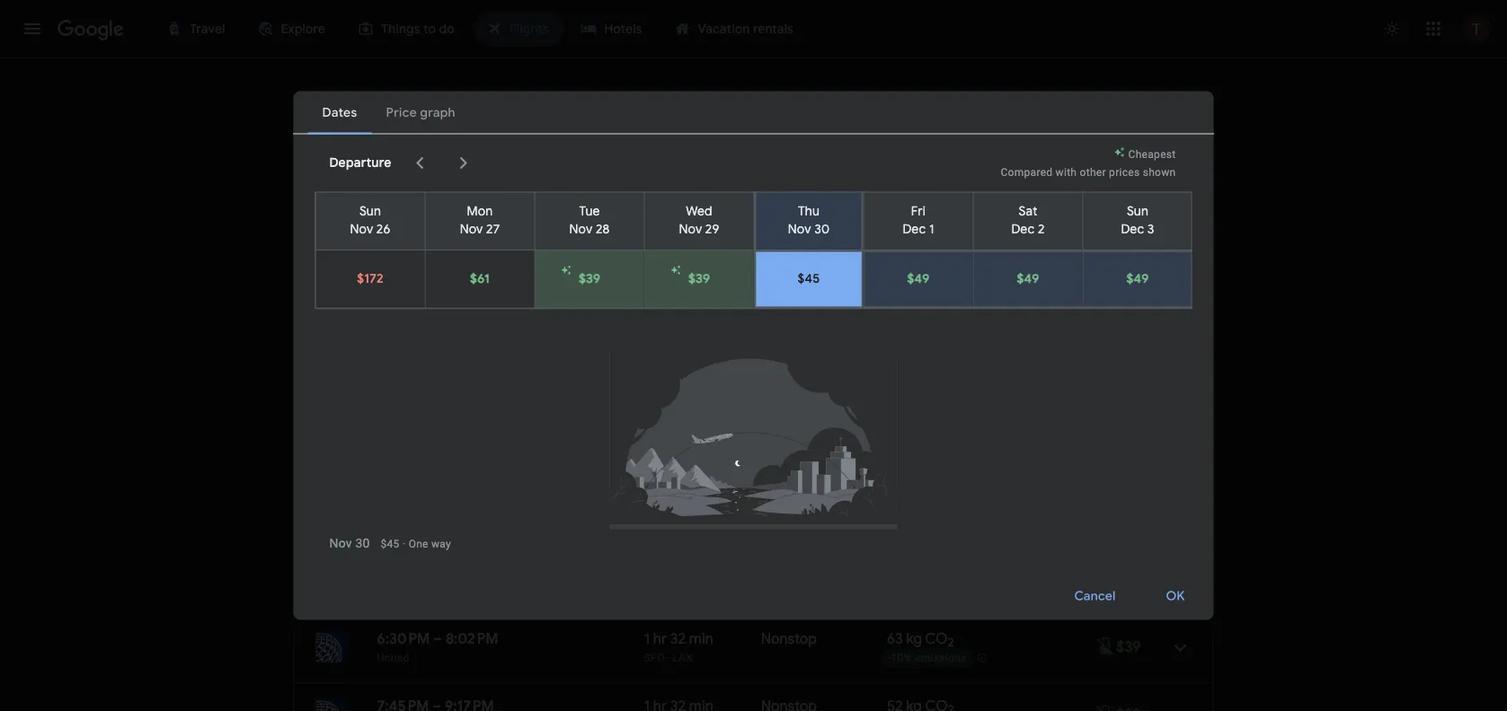 Task type: locate. For each thing, give the bounding box(es) containing it.
1 nonstop from the top
[[761, 477, 817, 496]]

and left the 'convenience'
[[411, 432, 429, 444]]

1 1 hr 32 min sfo – lax from the top
[[644, 477, 713, 512]]

0 horizontal spatial fees
[[684, 432, 706, 444]]

dec inside fri dec 1
[[903, 222, 926, 238]]

0 vertical spatial 30
[[814, 222, 830, 238]]

emissions
[[915, 500, 966, 512], [915, 653, 966, 665]]

any
[[548, 262, 571, 278]]

$39
[[579, 271, 600, 287], [688, 271, 710, 287], [1117, 638, 1141, 657]]

price up the wed
[[666, 186, 696, 202]]

for some flights, google pays you the difference if the price drops after you book.
[[358, 348, 826, 363]]

nov inside tue nov 28
[[569, 222, 593, 238]]

nov for tue
[[569, 222, 593, 238]]

nov down tue
[[569, 222, 593, 238]]

0 horizontal spatial price
[[666, 186, 696, 202]]

google
[[458, 348, 499, 363]]

emissions button
[[818, 180, 918, 209]]

2 dec from the left
[[1011, 222, 1035, 238]]

leaves san francisco international airport at 6:30 pm on wednesday, november 29 and arrives at los angeles international airport at 8:02 pm on wednesday, november 29. element
[[377, 630, 498, 648]]

1 vertical spatial 29
[[455, 262, 470, 278]]

10%
[[891, 653, 912, 665]]

1 horizontal spatial the
[[650, 348, 668, 363]]

nov for wed
[[679, 222, 702, 238]]

2 32 from the top
[[670, 630, 686, 648]]

sun inside sun nov 26
[[359, 204, 381, 220]]

in
[[601, 518, 610, 531]]

difference
[[578, 348, 636, 363]]

- inside 52 -26% emissions
[[888, 500, 891, 512]]

nov for sun
[[350, 222, 373, 238]]

1 vertical spatial price
[[1127, 261, 1158, 277]]

2 horizontal spatial $49 button
[[1083, 252, 1192, 306]]

lax for 2nd total duration 1 hr 32 min. element from the bottom
[[672, 652, 693, 665]]

day
[[622, 518, 640, 531]]

0 vertical spatial sfo
[[644, 499, 665, 512]]

0 vertical spatial -
[[888, 500, 891, 512]]

2 inside "63 kg co 2"
[[948, 636, 954, 651]]

nov down the thu at the top of the page
[[788, 222, 811, 238]]

2 down airports
[[1038, 222, 1045, 238]]

29 inside find the best price region
[[455, 262, 470, 278]]

1 vertical spatial lax
[[672, 652, 693, 665]]

grid
[[1034, 261, 1058, 277]]

0 horizontal spatial 29
[[455, 262, 470, 278]]

0 vertical spatial nonstop flight. element
[[761, 477, 817, 498]]

$49 button down fri dec 1
[[864, 252, 973, 306]]

1 dec from the left
[[903, 222, 926, 238]]

1 vertical spatial 1 hr 32 min sfo – lax
[[644, 630, 713, 665]]

Departure text field
[[923, 123, 1153, 172]]

scroll left image
[[409, 152, 431, 174]]

1 vertical spatial nonstop
[[761, 630, 817, 648]]

$39 down wed nov 29
[[688, 271, 710, 287]]

for
[[709, 432, 723, 444]]

Departure time: 6:30 PM. text field
[[377, 630, 430, 648]]

1 horizontal spatial you
[[770, 348, 791, 363]]

dec left 3
[[1121, 222, 1144, 238]]

1 horizontal spatial $45
[[798, 271, 820, 287]]

nov
[[350, 222, 373, 238], [460, 222, 483, 238], [569, 222, 593, 238], [679, 222, 702, 238], [788, 222, 811, 238], [428, 262, 452, 278], [329, 537, 352, 551]]

nov down 'mon'
[[460, 222, 483, 238]]

2 sun from the left
[[1127, 204, 1149, 220]]

1 horizontal spatial 2
[[1038, 222, 1045, 238]]

$49 button down 3
[[1083, 252, 1192, 306]]

1 hr from the top
[[653, 477, 667, 496]]

0 horizontal spatial and
[[411, 432, 429, 444]]

0 vertical spatial price
[[666, 186, 696, 202]]

1 horizontal spatial and
[[855, 432, 874, 444]]

2 $39 button from the left
[[645, 251, 754, 308]]

hr for 2nd total duration 1 hr 32 min. element from the bottom
[[653, 630, 667, 648]]

$39 down cancel button
[[1117, 638, 1141, 657]]

nov inside the thu nov 30
[[788, 222, 811, 238]]

$49 left graph
[[1127, 271, 1149, 287]]

0 vertical spatial $45
[[798, 271, 820, 287]]

track prices from san francisco to los angeles departing 2023-11-29 image
[[479, 262, 511, 274]]

2 nonstop from the top
[[761, 630, 817, 648]]

dec for sun
[[1121, 222, 1144, 238]]

nov left $61 at the left of page
[[428, 262, 452, 278]]

0 horizontal spatial the
[[556, 348, 574, 363]]

ranked
[[293, 432, 331, 444]]

8:02 pm
[[446, 630, 498, 648]]

flights
[[335, 404, 387, 427]]

wed
[[686, 204, 712, 220]]

1 horizontal spatial 29
[[705, 222, 719, 238]]

1 vertical spatial nonstop flight. element
[[761, 630, 817, 651]]

nov inside sun nov 26
[[350, 222, 373, 238]]

1 horizontal spatial $49 button
[[974, 252, 1082, 306]]

30 left 45 us dollars text field
[[355, 537, 370, 551]]

price right on
[[383, 432, 408, 444]]

1 vertical spatial min
[[689, 630, 713, 648]]

0 horizontal spatial 30
[[355, 537, 370, 551]]

+
[[675, 432, 681, 444]]

$45 inside button
[[798, 271, 820, 287]]

this price for this flight doesn't include overhead bin access. if you need a carry-on bag, use the bags filter to update prices. image
[[1095, 636, 1117, 658]]

$61
[[470, 271, 490, 287]]

if
[[639, 348, 647, 363]]

2 vertical spatial –
[[665, 652, 672, 665]]

- down the 63
[[888, 653, 891, 665]]

0 vertical spatial prices
[[1109, 166, 1140, 178]]

30 inside the thu nov 30
[[814, 222, 830, 238]]

stops button
[[402, 180, 477, 209]]

None search field
[[293, 83, 1214, 238]]

$49
[[907, 271, 930, 287], [1017, 271, 1039, 287], [1127, 271, 1149, 287]]

29 down the wed
[[705, 222, 719, 238]]

prices right track
[[360, 262, 397, 278]]

2 vertical spatial total duration 1 hr 32 min. element
[[644, 698, 761, 712]]

hr
[[653, 477, 667, 496], [653, 630, 667, 648]]

price left graph
[[1127, 261, 1158, 277]]

0 vertical spatial –
[[665, 499, 672, 512]]

sun down duration
[[1127, 204, 1149, 220]]

airlines button
[[484, 180, 570, 209]]

thu nov 30
[[788, 204, 830, 238]]

sun
[[359, 204, 381, 220], [1127, 204, 1149, 220]]

3 $49 from the left
[[1127, 271, 1149, 287]]

1 vertical spatial 32
[[670, 630, 686, 648]]

0 horizontal spatial 2
[[948, 636, 954, 651]]

the left difference
[[556, 348, 574, 363]]

1 $39 button from the left
[[535, 251, 644, 308]]

1 sun from the left
[[359, 204, 381, 220]]

2 emissions from the top
[[915, 653, 966, 665]]

1 vertical spatial price
[[383, 432, 408, 444]]

-
[[888, 500, 891, 512], [888, 653, 891, 665]]

- down 52
[[888, 500, 891, 512]]

0 vertical spatial 2
[[1038, 222, 1045, 238]]

0 vertical spatial nonstop
[[761, 477, 817, 496]]

sun for nov
[[359, 204, 381, 220]]

1 horizontal spatial prices
[[1109, 166, 1140, 178]]

1 hr 32 min sfo – lax
[[644, 477, 713, 512], [644, 630, 713, 665]]

leaves san francisco international airport at 7:45 pm on wednesday, november 29 and arrives at los angeles international airport at 9:17 pm on wednesday, november 29. element
[[377, 697, 494, 712]]

2 total duration 1 hr 32 min. element from the top
[[644, 630, 761, 651]]

2 horizontal spatial $49
[[1127, 271, 1149, 287]]

2 horizontal spatial $39
[[1117, 638, 1141, 657]]

1 - from the top
[[888, 500, 891, 512]]

trees absorb in a day
[[531, 518, 640, 531]]

0 vertical spatial lax
[[672, 499, 693, 512]]

1 horizontal spatial dec
[[1011, 222, 1035, 238]]

nov down the wed
[[679, 222, 702, 238]]

$45 down the thu nov 30
[[798, 271, 820, 287]]

1 sfo from the top
[[644, 499, 665, 512]]

1 nonstop flight. element from the top
[[761, 477, 817, 498]]

kg
[[906, 630, 922, 648]]

track
[[324, 262, 357, 278]]

best flights main content
[[293, 253, 1214, 712]]

2 inside 'sat dec 2'
[[1038, 222, 1045, 238]]

drops
[[703, 348, 736, 363]]

3 nonstop flight. element from the top
[[761, 698, 817, 712]]

0 horizontal spatial prices
[[360, 262, 397, 278]]

1 horizontal spatial sun
[[1127, 204, 1149, 220]]

1 you from the left
[[532, 348, 553, 363]]

6:30 pm – 8:02 pm united
[[377, 630, 498, 665]]

0 vertical spatial emissions
[[915, 500, 966, 512]]

1 horizontal spatial $39
[[688, 271, 710, 287]]

united
[[377, 652, 410, 665]]

duration
[[1105, 186, 1157, 202]]

0 horizontal spatial dec
[[903, 222, 926, 238]]

29 left $61 at the left of page
[[455, 262, 470, 278]]

you
[[532, 348, 553, 363], [770, 348, 791, 363]]

30 down the thu at the top of the page
[[814, 222, 830, 238]]

fees right +
[[684, 432, 706, 444]]

$49 down 'sat dec 2'
[[1017, 271, 1039, 287]]

3 dec from the left
[[1121, 222, 1144, 238]]

charges
[[812, 432, 852, 444]]

2 sfo from the top
[[644, 652, 665, 665]]

dec for sat
[[1011, 222, 1035, 238]]

0 horizontal spatial price
[[383, 432, 408, 444]]

and left the bag
[[855, 432, 874, 444]]

1 vertical spatial sfo
[[644, 652, 665, 665]]

1 horizontal spatial price
[[672, 348, 700, 363]]

1 vertical spatial 2
[[948, 636, 954, 651]]

emissions right the 26%
[[915, 500, 966, 512]]

$45 left ·
[[381, 538, 400, 551]]

1 vertical spatial –
[[433, 630, 442, 648]]

2 min from the top
[[689, 630, 713, 648]]

price for price graph
[[1127, 261, 1158, 277]]

a
[[613, 518, 619, 531]]

dec down 'fri'
[[903, 222, 926, 238]]

45 US dollars text field
[[381, 538, 400, 551]]

sun down filters
[[359, 204, 381, 220]]

2 vertical spatial nonstop flight. element
[[761, 698, 817, 712]]

1 inside fri dec 1
[[929, 222, 934, 238]]

sat dec 2
[[1011, 204, 1045, 238]]

nov left "26"
[[350, 222, 373, 238]]

1 min from the top
[[689, 477, 713, 496]]

0 vertical spatial 29
[[705, 222, 719, 238]]

1 hr 32 min sfo – lax for third total duration 1 hr 32 min. element from the bottom
[[644, 477, 713, 512]]

Arrival time: 9:17 PM. text field
[[445, 697, 494, 712]]

dec down sat
[[1011, 222, 1035, 238]]

0 horizontal spatial $39
[[579, 271, 600, 287]]

you right pays
[[532, 348, 553, 363]]

– inside "6:30 pm – 8:02 pm united"
[[433, 630, 442, 648]]

for
[[358, 348, 377, 363]]

1 emissions from the top
[[915, 500, 966, 512]]

price inside price popup button
[[666, 186, 696, 202]]

2 $49 from the left
[[1017, 271, 1039, 287]]

price inside the price graph button
[[1127, 261, 1158, 277]]

$39 button down wed nov 29
[[645, 251, 754, 308]]

the right if
[[650, 348, 668, 363]]

0 horizontal spatial $45
[[381, 538, 400, 551]]

fees right the bag
[[898, 432, 920, 444]]

1 horizontal spatial fees
[[898, 432, 920, 444]]

you right after
[[770, 348, 791, 363]]

$39 button
[[535, 251, 644, 308], [645, 251, 754, 308]]

1 horizontal spatial $49
[[1017, 271, 1039, 287]]

–
[[665, 499, 672, 512], [433, 630, 442, 648], [665, 652, 672, 665]]

1 vertical spatial -
[[888, 653, 891, 665]]

2 lax from the top
[[672, 652, 693, 665]]

1 32 from the top
[[670, 477, 686, 496]]

0 vertical spatial min
[[689, 477, 713, 496]]

0 vertical spatial 1 hr 32 min sfo – lax
[[644, 477, 713, 512]]

0 horizontal spatial you
[[532, 348, 553, 363]]

price left drops
[[672, 348, 700, 363]]

one
[[409, 538, 428, 551]]

1 vertical spatial prices
[[360, 262, 397, 278]]

1 horizontal spatial $39 button
[[645, 251, 754, 308]]

after
[[740, 348, 767, 363]]

0 horizontal spatial $49
[[907, 271, 930, 287]]

1 vertical spatial $45
[[381, 538, 400, 551]]

1 lax from the top
[[672, 499, 693, 512]]

wed nov 29
[[679, 204, 719, 238]]

nov left 45 us dollars text field
[[329, 537, 352, 551]]

0 vertical spatial 32
[[670, 477, 686, 496]]

30
[[814, 222, 830, 238], [355, 537, 370, 551]]

27
[[486, 222, 500, 238]]

include
[[561, 432, 597, 444]]

2 fees from the left
[[898, 432, 920, 444]]

departure
[[329, 155, 391, 171]]

0 vertical spatial total duration 1 hr 32 min. element
[[644, 477, 761, 498]]

nov inside mon nov 27
[[460, 222, 483, 238]]

2 hr from the top
[[653, 630, 667, 648]]

sun inside sun dec 3
[[1127, 204, 1149, 220]]

2 horizontal spatial dec
[[1121, 222, 1144, 238]]

2 up -10% emissions
[[948, 636, 954, 651]]

0 horizontal spatial $39 button
[[535, 251, 644, 308]]

compared with other prices shown
[[1001, 166, 1176, 178]]

29
[[705, 222, 719, 238], [455, 262, 470, 278]]

nov inside wed nov 29
[[679, 222, 702, 238]]

nonstop flight. element
[[761, 477, 817, 498], [761, 630, 817, 651], [761, 698, 817, 712]]

1 horizontal spatial price
[[1127, 261, 1158, 277]]

this price for this flight doesn't include overhead bin access. if you need a carry-on bag, use the bags filter to update prices. image
[[1095, 569, 1117, 590]]

1 vertical spatial 30
[[355, 537, 370, 551]]

1 vertical spatial hr
[[653, 630, 667, 648]]

convenience
[[432, 432, 496, 444]]

nonstop flight. element for $39 text field
[[761, 630, 817, 651]]

none search field containing all filters
[[293, 83, 1214, 238]]

graph
[[1161, 261, 1196, 277]]

$39 button down '28'
[[535, 251, 644, 308]]

dec inside sun dec 3
[[1121, 222, 1144, 238]]

dec inside 'sat dec 2'
[[1011, 222, 1035, 238]]

$49 down fri dec 1
[[907, 271, 930, 287]]

$45
[[798, 271, 820, 287], [381, 538, 400, 551]]

emissions down co
[[915, 653, 966, 665]]

1
[[442, 91, 450, 106], [929, 222, 934, 238], [726, 432, 732, 444], [644, 477, 650, 496], [644, 630, 650, 648]]

32
[[670, 477, 686, 496], [670, 630, 686, 648]]

nov for mon
[[460, 222, 483, 238]]

0 horizontal spatial $49 button
[[864, 252, 973, 306]]

total duration 1 hr 32 min. element
[[644, 477, 761, 498], [644, 630, 761, 651], [644, 698, 761, 712]]

1 vertical spatial emissions
[[915, 653, 966, 665]]

2 nonstop flight. element from the top
[[761, 630, 817, 651]]

prices up duration
[[1109, 166, 1140, 178]]

connecting airports
[[936, 186, 1057, 202]]

1 vertical spatial total duration 1 hr 32 min. element
[[644, 630, 761, 651]]

1 horizontal spatial 30
[[814, 222, 830, 238]]

3 total duration 1 hr 32 min. element from the top
[[644, 698, 761, 712]]

Departure time: 7:45 PM. text field
[[377, 697, 429, 712]]

connecting airports button
[[925, 180, 1087, 209]]

0 horizontal spatial sun
[[359, 204, 381, 220]]

prices
[[1109, 166, 1140, 178], [360, 262, 397, 278]]

2 1 hr 32 min sfo – lax from the top
[[644, 630, 713, 665]]

ranked based on price and convenience
[[293, 432, 496, 444]]

$39 right any
[[579, 271, 600, 287]]

nonstop
[[761, 477, 817, 496], [761, 630, 817, 648]]

2 and from the left
[[855, 432, 874, 444]]

0 vertical spatial price
[[672, 348, 700, 363]]

0 vertical spatial hr
[[653, 477, 667, 496]]

$49 button down 'sat dec 2'
[[974, 252, 1082, 306]]



Task type: vqa. For each thing, say whether or not it's contained in the screenshot.


Task type: describe. For each thing, give the bounding box(es) containing it.
duration button
[[1095, 180, 1188, 209]]

nonstop for nonstop flight. element corresponding to $39 text field
[[761, 630, 817, 648]]

nov inside find the best price region
[[428, 262, 452, 278]]

28
[[596, 222, 610, 238]]

dec for fri
[[903, 222, 926, 238]]

airlines
[[495, 186, 540, 202]]

tue nov 28
[[569, 204, 610, 238]]

all filters button
[[293, 180, 395, 209]]

times button
[[734, 180, 811, 209]]

find the best price region
[[293, 253, 1214, 299]]

best
[[293, 404, 331, 427]]

other
[[1080, 166, 1106, 178]]

26%
[[891, 500, 912, 512]]

6:30 pm
[[377, 630, 430, 648]]

price graph button
[[1081, 253, 1210, 285]]

2 you from the left
[[770, 348, 791, 363]]

nov 30
[[329, 537, 370, 551]]

flights,
[[416, 348, 455, 363]]

avoids as much co2 as 1096 trees absorb in a day. learn more about this calculation. image
[[647, 519, 658, 530]]

mon
[[467, 204, 493, 220]]

adult.
[[735, 432, 764, 444]]

price graph
[[1127, 261, 1196, 277]]

ok
[[1166, 589, 1185, 605]]

1 total duration 1 hr 32 min. element from the top
[[644, 477, 761, 498]]

bags
[[588, 186, 617, 202]]

nov for thu
[[788, 222, 811, 238]]

mon nov 27
[[460, 204, 500, 238]]

– for third total duration 1 hr 32 min. element from the bottom
[[665, 499, 672, 512]]

– for 2nd total duration 1 hr 32 min. element from the bottom
[[665, 652, 672, 665]]

any dates
[[548, 262, 608, 278]]

all filters
[[328, 186, 380, 202]]

$45 for $45 · one way
[[381, 538, 400, 551]]

ok button
[[1144, 575, 1207, 618]]

times
[[745, 186, 780, 202]]

2 $49 button from the left
[[974, 252, 1082, 306]]

date grid button
[[956, 253, 1072, 285]]

emissions inside 52 -26% emissions
[[915, 500, 966, 512]]

$172 button
[[316, 251, 425, 308]]

fri dec 1
[[903, 204, 934, 238]]

nonstop flight. element for 39 us dollars text box
[[761, 698, 817, 712]]

1 hr 32 min sfo – lax for 2nd total duration 1 hr 32 min. element from the bottom
[[644, 630, 713, 665]]

connecting
[[936, 186, 1006, 202]]

32 for third total duration 1 hr 32 min. element from the bottom
[[670, 477, 686, 496]]

52 -26% emissions
[[887, 477, 966, 512]]

$39 for 2nd $39 button
[[688, 271, 710, 287]]

-10% emissions
[[888, 653, 966, 665]]

32 for 2nd total duration 1 hr 32 min. element from the bottom
[[670, 630, 686, 648]]

co
[[925, 630, 948, 648]]

all
[[328, 186, 343, 202]]

1 the from the left
[[556, 348, 574, 363]]

2 the from the left
[[650, 348, 668, 363]]

2 - from the top
[[888, 653, 891, 665]]

based
[[334, 432, 364, 444]]

some
[[380, 348, 412, 363]]

sun for dec
[[1127, 204, 1149, 220]]

scroll right image
[[452, 152, 474, 174]]

bag
[[877, 432, 895, 444]]

cancel
[[1074, 589, 1116, 605]]

Arrival time: 8:02 PM. text field
[[446, 630, 498, 648]]

$39 for 1st $39 button
[[579, 271, 600, 287]]

best flights
[[293, 404, 387, 427]]

date grid
[[1003, 261, 1058, 277]]

min for 2nd total duration 1 hr 32 min. element from the bottom
[[689, 630, 713, 648]]

shown
[[1143, 166, 1176, 178]]

sun dec 3
[[1121, 204, 1154, 238]]

·
[[403, 538, 406, 551]]

min for third total duration 1 hr 32 min. element from the bottom
[[689, 477, 713, 496]]

absorb
[[563, 518, 598, 531]]

compared
[[1001, 166, 1053, 178]]

dates
[[574, 262, 608, 278]]

29 inside wed nov 29
[[705, 222, 719, 238]]

best flights, change sort order. image
[[1185, 427, 1207, 448]]

bags button
[[577, 180, 648, 209]]

$39 inside best flights "main content"
[[1117, 638, 1141, 657]]

63
[[887, 630, 903, 648]]

thu
[[798, 204, 820, 220]]

filters
[[345, 186, 380, 202]]

prices inside find the best price region
[[360, 262, 397, 278]]

cancel button
[[1053, 575, 1137, 618]]

52
[[887, 477, 903, 496]]

$172
[[357, 271, 384, 287]]

lax for third total duration 1 hr 32 min. element from the bottom
[[672, 499, 693, 512]]

1 button
[[410, 83, 482, 115]]

taxes
[[644, 432, 672, 444]]

63 kg co 2
[[887, 630, 954, 651]]

price button
[[655, 180, 727, 209]]

nonstop for 3rd nonstop flight. element from the bottom of the best flights "main content"
[[761, 477, 817, 496]]

1 inside popup button
[[442, 91, 450, 106]]

prices include required taxes + fees for 1 adult. optional charges and bag fees
[[526, 432, 920, 444]]

way
[[431, 538, 451, 551]]

1 and from the left
[[411, 432, 429, 444]]

nov 29
[[428, 262, 470, 278]]

with
[[1056, 166, 1077, 178]]

date
[[1003, 261, 1031, 277]]

1 $49 from the left
[[907, 271, 930, 287]]

emissions
[[829, 186, 888, 202]]

1 $49 button from the left
[[864, 252, 973, 306]]

3
[[1148, 222, 1154, 238]]

sat
[[1019, 204, 1038, 220]]

1 fees from the left
[[684, 432, 706, 444]]

$61 button
[[426, 251, 534, 308]]

$45 · one way
[[381, 538, 451, 551]]

$45 for $45
[[798, 271, 820, 287]]

price for price
[[666, 186, 696, 202]]

track prices
[[324, 262, 397, 278]]

39 US dollars text field
[[1117, 705, 1141, 712]]

bag fees button
[[877, 432, 920, 444]]

3 $49 button from the left
[[1083, 252, 1192, 306]]

hr for third total duration 1 hr 32 min. element from the bottom
[[653, 477, 667, 496]]

39 US dollars text field
[[1117, 638, 1141, 657]]

optional
[[767, 432, 809, 444]]

prices
[[526, 432, 558, 444]]



